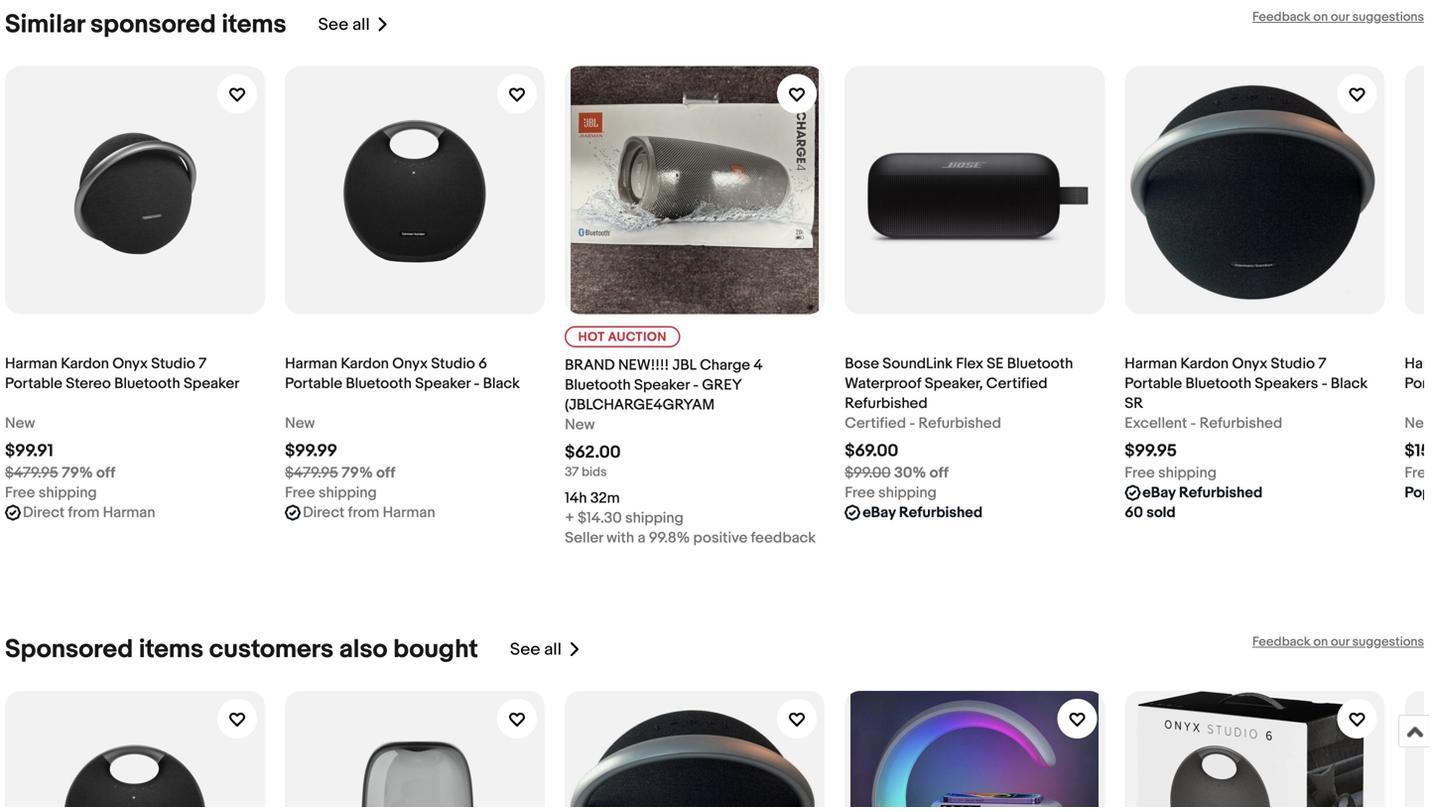 Task type: locate. For each thing, give the bounding box(es) containing it.
$99.00
[[845, 464, 891, 482]]

0 vertical spatial feedback on our suggestions
[[1253, 9, 1425, 25]]

on
[[1314, 9, 1329, 25], [1314, 635, 1329, 650]]

direct
[[23, 504, 65, 522], [303, 504, 345, 522]]

ebay refurbished down 30%
[[863, 504, 983, 522]]

bluetooth up new $99.99 $479.95 79% off free shipping
[[346, 375, 412, 393]]

0 horizontal spatial $479.95
[[5, 464, 58, 482]]

new text field for $99.91
[[5, 414, 35, 433]]

$69.00 text field
[[845, 441, 899, 462]]

previous price $479.95 79% off text field
[[285, 463, 396, 483]]

1 vertical spatial ebay refurbished
[[863, 504, 983, 522]]

7 inside harman kardon onyx studio 7 portable bluetooth speakers - black sr excellent - refurbished $99.95 free shipping
[[1319, 355, 1327, 373]]

1 horizontal spatial kardon
[[341, 355, 389, 373]]

shipping up the a
[[626, 509, 684, 527]]

Excellent - Refurbished text field
[[1125, 414, 1283, 433]]

feedback
[[751, 529, 816, 547]]

$479.95 inside new $99.91 $479.95 79% off free shipping
[[5, 464, 58, 482]]

harman inside harman kardon onyx studio 6 portable bluetooth speaker - black
[[285, 355, 338, 373]]

$15
[[1405, 441, 1430, 462]]

2 our from the top
[[1332, 635, 1350, 650]]

1 horizontal spatial see
[[510, 640, 541, 660]]

free inside new $99.91 $479.95 79% off free shipping
[[5, 484, 35, 502]]

from down previous price $479.95 79% off text field
[[68, 504, 100, 522]]

bose soundlink flex se bluetooth waterproof speaker, certified refurbished certified - refurbished $69.00 $99.00 30% off free shipping
[[845, 355, 1074, 502]]

bids
[[582, 465, 607, 480]]

- inside 'bose soundlink flex se bluetooth waterproof speaker, certified refurbished certified - refurbished $69.00 $99.00 30% off free shipping'
[[910, 415, 916, 432]]

1 kardon from the left
[[61, 355, 109, 373]]

ebay up sold
[[1143, 484, 1176, 502]]

0 horizontal spatial speaker
[[184, 375, 240, 393]]

2 horizontal spatial kardon
[[1181, 355, 1229, 373]]

ebay refurbished up sold
[[1143, 484, 1263, 502]]

feedback on our suggestions for sponsored items customers also bought
[[1253, 635, 1425, 650]]

0 vertical spatial our
[[1332, 9, 1350, 25]]

1 our from the top
[[1332, 9, 1350, 25]]

ebay refurbished for ebay refurbished text box
[[863, 504, 983, 522]]

speaker,
[[925, 375, 984, 393]]

off up direct from harman text field
[[96, 464, 115, 482]]

new up "$15" text box
[[1405, 415, 1430, 432]]

1 vertical spatial feedback on our suggestions link
[[1253, 635, 1425, 650]]

portable up sr on the right
[[1125, 375, 1183, 393]]

from down previous price $479.95 79% off text box
[[348, 504, 380, 522]]

feedback for similar sponsored items
[[1253, 9, 1311, 25]]

items
[[222, 9, 287, 40], [139, 635, 204, 665]]

harman inside harman kardon onyx studio 7 portable bluetooth speakers - black sr excellent - refurbished $99.95 free shipping
[[1125, 355, 1178, 373]]

14h
[[565, 490, 587, 507]]

hot
[[579, 330, 605, 345]]

79% for $99.91
[[62, 464, 93, 482]]

see
[[318, 14, 349, 35], [510, 640, 541, 660]]

1 on from the top
[[1314, 9, 1329, 25]]

- down "6"
[[474, 375, 480, 393]]

our for sponsored items customers also bought
[[1332, 635, 1350, 650]]

refurbished down the speaker, at the top of page
[[919, 415, 1002, 432]]

2 direct from the left
[[303, 504, 345, 522]]

new
[[5, 415, 35, 432], [285, 415, 315, 432], [1405, 415, 1430, 432], [565, 416, 595, 434]]

refurbished
[[845, 395, 928, 413], [919, 415, 1002, 432], [1200, 415, 1283, 432], [1180, 484, 1263, 502], [900, 504, 983, 522]]

new text field up "$15" text box
[[1405, 414, 1430, 433]]

2 suggestions from the top
[[1353, 635, 1425, 650]]

0 vertical spatial on
[[1314, 9, 1329, 25]]

New text field
[[285, 414, 315, 433]]

off inside new $99.99 $479.95 79% off free shipping
[[376, 464, 396, 482]]

$479.95 inside new $99.99 $479.95 79% off free shipping
[[285, 464, 339, 482]]

positive
[[694, 529, 748, 547]]

1 vertical spatial see all text field
[[510, 640, 562, 660]]

$14.30
[[578, 509, 622, 527]]

1 horizontal spatial free shipping text field
[[285, 483, 377, 503]]

harman up $99.91
[[5, 355, 57, 373]]

2 79% from the left
[[342, 464, 373, 482]]

1 horizontal spatial from
[[348, 504, 380, 522]]

7
[[199, 355, 207, 373], [1319, 355, 1327, 373]]

sponsored items customers also bought
[[5, 635, 478, 665]]

$62.00 text field
[[565, 442, 621, 463]]

direct down previous price $479.95 79% off text box
[[303, 504, 345, 522]]

1 horizontal spatial see all link
[[510, 635, 582, 665]]

1 free shipping text field from the left
[[5, 483, 97, 503]]

bluetooth up excellent - refurbished text box
[[1186, 375, 1252, 393]]

1 vertical spatial certified
[[845, 415, 907, 432]]

1 direct from the left
[[23, 504, 65, 522]]

brand new!!!! jbl charge 4 bluetooth speaker - grey (jblcharge4gryam new $62.00 37 bids 14h 32m + $14.30 shipping seller with a 99.8% positive feedback
[[565, 357, 816, 547]]

see for similar sponsored items
[[318, 14, 349, 35]]

harman up new text field
[[285, 355, 338, 373]]

0 horizontal spatial free shipping text field
[[845, 483, 937, 503]]

1 7 from the left
[[199, 355, 207, 373]]

3 kardon from the left
[[1181, 355, 1229, 373]]

0 horizontal spatial see all link
[[318, 9, 390, 40]]

2 black from the left
[[1332, 375, 1369, 393]]

new text field for $15
[[1405, 414, 1430, 433]]

bluetooth
[[1008, 355, 1074, 373], [114, 375, 180, 393], [346, 375, 412, 393], [1186, 375, 1252, 393], [565, 376, 631, 394]]

1 from from the left
[[68, 504, 100, 522]]

1 horizontal spatial off
[[376, 464, 396, 482]]

black down "6"
[[483, 375, 520, 393]]

1 $479.95 from the left
[[5, 464, 58, 482]]

all
[[352, 14, 370, 35], [544, 640, 562, 660]]

new inside brand new!!!! jbl charge 4 bluetooth speaker - grey (jblcharge4gryam new $62.00 37 bids 14h 32m + $14.30 shipping seller with a 99.8% positive feedback
[[565, 416, 595, 434]]

suggestions for sponsored items customers also bought
[[1353, 635, 1425, 650]]

kardon
[[61, 355, 109, 373], [341, 355, 389, 373], [1181, 355, 1229, 373]]

1 vertical spatial suggestions
[[1353, 635, 1425, 650]]

onyx for $99.99
[[392, 355, 428, 373]]

ebay down the $99.00
[[863, 504, 896, 522]]

refurbished down speakers
[[1200, 415, 1283, 432]]

bluetooth right se
[[1008, 355, 1074, 373]]

bought
[[393, 635, 478, 665]]

79% up direct from harman text field
[[62, 464, 93, 482]]

free down the $99.00
[[845, 484, 875, 502]]

black inside harman kardon onyx studio 7 portable bluetooth speakers - black sr excellent - refurbished $99.95 free shipping
[[1332, 375, 1369, 393]]

kardon up stereo
[[61, 355, 109, 373]]

new inside new $99.99 $479.95 79% off free shipping
[[285, 415, 315, 432]]

speaker
[[184, 375, 240, 393], [415, 375, 471, 393], [635, 376, 690, 394]]

$15 text field
[[1405, 441, 1430, 462]]

from inside text box
[[348, 504, 380, 522]]

refurbished down 30%
[[900, 504, 983, 522]]

2 $479.95 from the left
[[285, 464, 339, 482]]

1 feedback from the top
[[1253, 9, 1311, 25]]

shipping
[[1159, 464, 1217, 482], [38, 484, 97, 502], [319, 484, 377, 502], [879, 484, 937, 502], [626, 509, 684, 527]]

79% inside new $99.99 $479.95 79% off free shipping
[[342, 464, 373, 482]]

2 portable from the left
[[285, 375, 343, 393]]

2 from from the left
[[348, 504, 380, 522]]

off inside 'bose soundlink flex se bluetooth waterproof speaker, certified refurbished certified - refurbished $69.00 $99.00 30% off free shipping'
[[930, 464, 949, 482]]

direct from harman down previous price $479.95 79% off text box
[[303, 504, 435, 522]]

harman down previous price $479.95 79% off text field
[[103, 504, 155, 522]]

- down jbl
[[693, 376, 699, 394]]

0 horizontal spatial 7
[[199, 355, 207, 373]]

portable
[[5, 375, 62, 393], [285, 375, 343, 393], [1125, 375, 1183, 393]]

3 off from the left
[[930, 464, 949, 482]]

free down '$99.95' on the bottom of the page
[[1125, 464, 1156, 482]]

black inside harman kardon onyx studio 6 portable bluetooth speaker - black
[[483, 375, 520, 393]]

$479.95 for $99.91
[[5, 464, 58, 482]]

free down $99.91 'text field'
[[5, 484, 35, 502]]

bluetooth right stereo
[[114, 375, 180, 393]]

2 off from the left
[[376, 464, 396, 482]]

1 horizontal spatial $479.95
[[285, 464, 339, 482]]

direct for $99.91
[[23, 504, 65, 522]]

See all text field
[[318, 14, 370, 35], [510, 640, 562, 660]]

3 studio from the left
[[1272, 355, 1316, 373]]

off up direct from harman text box
[[376, 464, 396, 482]]

1 suggestions from the top
[[1353, 9, 1425, 25]]

2 7 from the left
[[1319, 355, 1327, 373]]

0 horizontal spatial all
[[352, 14, 370, 35]]

shipping down previous price $479.95 79% off text field
[[38, 484, 97, 502]]

onyx inside harman kardon onyx studio 6 portable bluetooth speaker - black
[[392, 355, 428, 373]]

60 sold
[[1125, 504, 1176, 522]]

kardon inside harman kardon onyx studio 7 portable stereo bluetooth speaker
[[61, 355, 109, 373]]

0 horizontal spatial see all
[[318, 14, 370, 35]]

1 horizontal spatial 79%
[[342, 464, 373, 482]]

Certified - Refurbished text field
[[845, 414, 1002, 433]]

harman
[[5, 355, 57, 373], [285, 355, 338, 373], [1125, 355, 1178, 373], [103, 504, 155, 522], [383, 504, 435, 522]]

free shipping text field down $99.95 text field
[[1125, 463, 1217, 483]]

0 vertical spatial all
[[352, 14, 370, 35]]

kardon for $99.91
[[61, 355, 109, 373]]

shipping inside brand new!!!! jbl charge 4 bluetooth speaker - grey (jblcharge4gryam new $62.00 37 bids 14h 32m + $14.30 shipping seller with a 99.8% positive feedback
[[626, 509, 684, 527]]

studio inside harman kardon onyx studio 6 portable bluetooth speaker - black
[[431, 355, 475, 373]]

on for similar sponsored items
[[1314, 9, 1329, 25]]

32m
[[591, 490, 620, 507]]

0 vertical spatial see
[[318, 14, 349, 35]]

2 horizontal spatial studio
[[1272, 355, 1316, 373]]

free up pop text field
[[1405, 464, 1430, 482]]

7 for harman kardon onyx studio 7 portable stereo bluetooth speaker
[[199, 355, 207, 373]]

shipping inside new $99.99 $479.95 79% off free shipping
[[319, 484, 377, 502]]

1 off from the left
[[96, 464, 115, 482]]

ebay for ebay refurbished text field
[[1143, 484, 1176, 502]]

direct from harman for $99.99
[[303, 504, 435, 522]]

studio
[[151, 355, 195, 373], [431, 355, 475, 373], [1272, 355, 1316, 373]]

portable inside harman kardon onyx studio 6 portable bluetooth speaker - black
[[285, 375, 343, 393]]

harman up sr on the right
[[1125, 355, 1178, 373]]

1 vertical spatial our
[[1332, 635, 1350, 650]]

harman inside harman kardon onyx studio 7 portable stereo bluetooth speaker
[[5, 355, 57, 373]]

free
[[1125, 464, 1156, 482], [1405, 464, 1430, 482], [5, 484, 35, 502], [285, 484, 315, 502], [845, 484, 875, 502]]

se
[[987, 355, 1004, 373]]

from
[[68, 504, 100, 522], [348, 504, 380, 522]]

1 vertical spatial all
[[544, 640, 562, 660]]

studio inside harman kardon onyx studio 7 portable stereo bluetooth speaker
[[151, 355, 195, 373]]

0 horizontal spatial portable
[[5, 375, 62, 393]]

certified
[[987, 375, 1048, 393], [845, 415, 907, 432]]

eBay Refurbished text field
[[1143, 483, 1263, 503]]

0 horizontal spatial see all text field
[[318, 14, 370, 35]]

black
[[483, 375, 520, 393], [1332, 375, 1369, 393]]

1 feedback on our suggestions from the top
[[1253, 9, 1425, 25]]

2 kardon from the left
[[341, 355, 389, 373]]

portable inside harman kardon onyx studio 7 portable stereo bluetooth speaker
[[5, 375, 62, 393]]

2 feedback on our suggestions link from the top
[[1253, 635, 1425, 650]]

2 feedback on our suggestions from the top
[[1253, 635, 1425, 650]]

0 horizontal spatial direct
[[23, 504, 65, 522]]

harman inside text box
[[383, 504, 435, 522]]

$479.95 down $99.99
[[285, 464, 339, 482]]

$62.00
[[565, 442, 621, 463]]

0 horizontal spatial direct from harman
[[23, 504, 155, 522]]

free shipping text field down 30%
[[845, 483, 937, 503]]

1 studio from the left
[[151, 355, 195, 373]]

0 horizontal spatial onyx
[[112, 355, 148, 373]]

0 horizontal spatial black
[[483, 375, 520, 393]]

ebay inside text field
[[1143, 484, 1176, 502]]

onyx
[[112, 355, 148, 373], [392, 355, 428, 373], [1233, 355, 1268, 373]]

Free shipping text field
[[1125, 463, 1217, 483], [845, 483, 937, 503]]

our for similar sponsored items
[[1332, 9, 1350, 25]]

1 direct from harman from the left
[[23, 504, 155, 522]]

0 horizontal spatial ebay
[[863, 504, 896, 522]]

3 onyx from the left
[[1233, 355, 1268, 373]]

0 horizontal spatial ebay refurbished
[[863, 504, 983, 522]]

1 horizontal spatial ebay
[[1143, 484, 1176, 502]]

free down $99.99
[[285, 484, 315, 502]]

2 on from the top
[[1314, 635, 1329, 650]]

certified up $69.00
[[845, 415, 907, 432]]

New text field
[[5, 414, 35, 433], [1405, 414, 1430, 433], [565, 415, 595, 435]]

0 vertical spatial ebay refurbished
[[1143, 484, 1263, 502]]

direct from harman
[[23, 504, 155, 522], [303, 504, 435, 522]]

free shipping text field for $99.91
[[5, 483, 97, 503]]

2 horizontal spatial portable
[[1125, 375, 1183, 393]]

0 horizontal spatial see
[[318, 14, 349, 35]]

new text field up $99.91 'text field'
[[5, 414, 35, 433]]

suggestions
[[1353, 9, 1425, 25], [1353, 635, 1425, 650]]

79% up direct from harman text box
[[342, 464, 373, 482]]

shipping inside 'bose soundlink flex se bluetooth waterproof speaker, certified refurbished certified - refurbished $69.00 $99.00 30% off free shipping'
[[879, 484, 937, 502]]

free shipping text field down $99.91
[[5, 483, 97, 503]]

a
[[638, 529, 646, 547]]

0 vertical spatial see all
[[318, 14, 370, 35]]

new text field up $62.00
[[565, 415, 595, 435]]

shipping inside harman kardon onyx studio 7 portable bluetooth speakers - black sr excellent - refurbished $99.95 free shipping
[[1159, 464, 1217, 482]]

studio for $99.99
[[431, 355, 475, 373]]

1 horizontal spatial see all
[[510, 640, 562, 660]]

$99.95 text field
[[1125, 441, 1178, 462]]

0 vertical spatial feedback
[[1253, 9, 1311, 25]]

refurbished down excellent - refurbished text box
[[1180, 484, 1263, 502]]

waterproof
[[845, 375, 922, 393]]

$99.99 text field
[[285, 441, 338, 462]]

shipping down previous price $479.95 79% off text box
[[319, 484, 377, 502]]

1 79% from the left
[[62, 464, 93, 482]]

direct inside direct from harman text field
[[23, 504, 65, 522]]

$479.95 for $99.99
[[285, 464, 339, 482]]

excellent
[[1125, 415, 1188, 432]]

1 horizontal spatial new text field
[[565, 415, 595, 435]]

0 vertical spatial ebay
[[1143, 484, 1176, 502]]

79%
[[62, 464, 93, 482], [342, 464, 373, 482]]

from inside text field
[[68, 504, 100, 522]]

1 horizontal spatial black
[[1332, 375, 1369, 393]]

kardon up excellent - refurbished text box
[[1181, 355, 1229, 373]]

1 onyx from the left
[[112, 355, 148, 373]]

harman down previous price $479.95 79% off text box
[[383, 504, 435, 522]]

2 horizontal spatial speaker
[[635, 376, 690, 394]]

shipping up ebay refurbished text field
[[1159, 464, 1217, 482]]

kardon inside harman kardon onyx studio 6 portable bluetooth speaker - black
[[341, 355, 389, 373]]

0 vertical spatial items
[[222, 9, 287, 40]]

1 horizontal spatial see all text field
[[510, 640, 562, 660]]

all for similar sponsored items
[[352, 14, 370, 35]]

-
[[474, 375, 480, 393], [1322, 375, 1328, 393], [693, 376, 699, 394], [910, 415, 916, 432], [1191, 415, 1197, 432]]

new up $62.00
[[565, 416, 595, 434]]

certified down se
[[987, 375, 1048, 393]]

- down waterproof
[[910, 415, 916, 432]]

charge
[[700, 357, 751, 374]]

2 horizontal spatial onyx
[[1233, 355, 1268, 373]]

0 vertical spatial see all text field
[[318, 14, 370, 35]]

3 portable from the left
[[1125, 375, 1183, 393]]

2 studio from the left
[[431, 355, 475, 373]]

7 inside harman kardon onyx studio 7 portable stereo bluetooth speaker
[[199, 355, 207, 373]]

79% inside new $99.91 $479.95 79% off free shipping
[[62, 464, 93, 482]]

similar
[[5, 9, 85, 40]]

0 vertical spatial see all link
[[318, 9, 390, 40]]

1 horizontal spatial 7
[[1319, 355, 1327, 373]]

feedback on our suggestions
[[1253, 9, 1425, 25], [1253, 635, 1425, 650]]

see for sponsored items customers also bought
[[510, 640, 541, 660]]

direct for $99.99
[[303, 504, 345, 522]]

0 horizontal spatial 79%
[[62, 464, 93, 482]]

bluetooth inside harman kardon onyx studio 7 portable stereo bluetooth speaker
[[114, 375, 180, 393]]

direct inside direct from harman text box
[[303, 504, 345, 522]]

0 horizontal spatial new text field
[[5, 414, 35, 433]]

black right speakers
[[1332, 375, 1369, 393]]

free inside new $99.99 $479.95 79% off free shipping
[[285, 484, 315, 502]]

0 vertical spatial feedback on our suggestions link
[[1253, 9, 1425, 25]]

portable left stereo
[[5, 375, 62, 393]]

harman inside text field
[[103, 504, 155, 522]]

speaker inside harman kardon onyx studio 7 portable stereo bluetooth speaker
[[184, 375, 240, 393]]

harman for harman kardon onyx studio 6 portable bluetooth speaker - black
[[285, 355, 338, 373]]

new for $15
[[1405, 415, 1430, 432]]

onyx inside harman kardon onyx studio 7 portable stereo bluetooth speaker
[[112, 355, 148, 373]]

1 black from the left
[[483, 375, 520, 393]]

ebay
[[1143, 484, 1176, 502], [863, 504, 896, 522]]

1 horizontal spatial direct
[[303, 504, 345, 522]]

1 vertical spatial on
[[1314, 635, 1329, 650]]

2 onyx from the left
[[392, 355, 428, 373]]

speaker inside harman kardon onyx studio 6 portable bluetooth speaker - black
[[415, 375, 471, 393]]

auction
[[608, 330, 667, 345]]

portable up new text field
[[285, 375, 343, 393]]

0 horizontal spatial from
[[68, 504, 100, 522]]

0 vertical spatial suggestions
[[1353, 9, 1425, 25]]

1 portable from the left
[[5, 375, 62, 393]]

see all
[[318, 14, 370, 35], [510, 640, 562, 660]]

direct from harman down previous price $479.95 79% off text field
[[23, 504, 155, 522]]

ebay refurbished
[[1143, 484, 1263, 502], [863, 504, 983, 522]]

ebay inside text box
[[863, 504, 896, 522]]

similar sponsored items
[[5, 9, 287, 40]]

off right 30%
[[930, 464, 949, 482]]

0 horizontal spatial kardon
[[61, 355, 109, 373]]

1 horizontal spatial portable
[[285, 375, 343, 393]]

portable for $99.99
[[285, 375, 343, 393]]

shipping down 30%
[[879, 484, 937, 502]]

1 horizontal spatial ebay refurbished
[[1143, 484, 1263, 502]]

$479.95 down $99.91 'text field'
[[5, 464, 58, 482]]

pop
[[1405, 484, 1430, 502]]

1 horizontal spatial speaker
[[415, 375, 471, 393]]

new up $99.91 'text field'
[[5, 415, 35, 432]]

0 horizontal spatial off
[[96, 464, 115, 482]]

1 vertical spatial see all
[[510, 640, 562, 660]]

1 horizontal spatial all
[[544, 640, 562, 660]]

2 feedback from the top
[[1253, 635, 1311, 650]]

0 horizontal spatial items
[[139, 635, 204, 665]]

1 vertical spatial see all link
[[510, 635, 582, 665]]

1 vertical spatial ebay
[[863, 504, 896, 522]]

see all for sponsored items customers also bought
[[510, 640, 562, 660]]

1 vertical spatial feedback on our suggestions
[[1253, 635, 1425, 650]]

new text field for $62.00
[[565, 415, 595, 435]]

feedback
[[1253, 9, 1311, 25], [1253, 635, 1311, 650]]

off
[[96, 464, 115, 482], [376, 464, 396, 482], [930, 464, 949, 482]]

harman for harman kardon onyx studio 7 portable stereo bluetooth speaker
[[5, 355, 57, 373]]

1 vertical spatial feedback
[[1253, 635, 1311, 650]]

feedback on our suggestions link for sponsored items customers also bought
[[1253, 635, 1425, 650]]

bluetooth down brand
[[565, 376, 631, 394]]

1 feedback on our suggestions link from the top
[[1253, 9, 1425, 25]]

our
[[1332, 9, 1350, 25], [1332, 635, 1350, 650]]

0 horizontal spatial studio
[[151, 355, 195, 373]]

direct down previous price $479.95 79% off text field
[[23, 504, 65, 522]]

kardon up new $99.99 $479.95 79% off free shipping
[[341, 355, 389, 373]]

Seller with a 99.8% positive feedback text field
[[565, 528, 816, 548]]

new inside new $99.91 $479.95 79% off free shipping
[[5, 415, 35, 432]]

1 horizontal spatial onyx
[[392, 355, 428, 373]]

onyx inside harman kardon onyx studio 7 portable bluetooth speakers - black sr excellent - refurbished $99.95 free shipping
[[1233, 355, 1268, 373]]

1 horizontal spatial studio
[[431, 355, 475, 373]]

37
[[565, 465, 579, 480]]

see all link
[[318, 9, 390, 40], [510, 635, 582, 665]]

feedback on our suggestions for similar sponsored items
[[1253, 9, 1425, 25]]

new up $99.99
[[285, 415, 315, 432]]

seller
[[565, 529, 604, 547]]

0 horizontal spatial free shipping text field
[[5, 483, 97, 503]]

on for sponsored items customers also bought
[[1314, 635, 1329, 650]]

new for $99.91
[[5, 415, 35, 432]]

free shipping text field down $99.99
[[285, 483, 377, 503]]

Free shipping text field
[[5, 483, 97, 503], [285, 483, 377, 503]]

feedback on our suggestions link
[[1253, 9, 1425, 25], [1253, 635, 1425, 650]]

2 free shipping text field from the left
[[285, 483, 377, 503]]

1 vertical spatial see
[[510, 640, 541, 660]]

2 horizontal spatial off
[[930, 464, 949, 482]]

- right speakers
[[1322, 375, 1328, 393]]

1 horizontal spatial certified
[[987, 375, 1048, 393]]

sold
[[1147, 504, 1176, 522]]

ebay refurbished for ebay refurbished text field
[[1143, 484, 1263, 502]]

2 direct from harman from the left
[[303, 504, 435, 522]]

new $15 free pop
[[1405, 415, 1430, 502]]

off inside new $99.91 $479.95 79% off free shipping
[[96, 464, 115, 482]]

sponsored
[[5, 635, 133, 665]]

1 horizontal spatial direct from harman
[[303, 504, 435, 522]]

$479.95
[[5, 464, 58, 482], [285, 464, 339, 482]]

2 horizontal spatial new text field
[[1405, 414, 1430, 433]]



Task type: vqa. For each thing, say whether or not it's contained in the screenshot.
LIVE
no



Task type: describe. For each thing, give the bounding box(es) containing it.
all for sponsored items customers also bought
[[544, 640, 562, 660]]

kardon for $99.99
[[341, 355, 389, 373]]

sponsored
[[90, 9, 216, 40]]

0 horizontal spatial certified
[[845, 415, 907, 432]]

79% for $99.99
[[342, 464, 373, 482]]

new $99.99 $479.95 79% off free shipping
[[285, 415, 396, 502]]

Direct from Harman text field
[[23, 503, 155, 523]]

60 sold text field
[[1125, 503, 1176, 523]]

bluetooth inside brand new!!!! jbl charge 4 bluetooth speaker - grey (jblcharge4gryam new $62.00 37 bids 14h 32m + $14.30 shipping seller with a 99.8% positive feedback
[[565, 376, 631, 394]]

speakers
[[1256, 375, 1319, 393]]

1 horizontal spatial items
[[222, 9, 287, 40]]

from for $99.91
[[68, 504, 100, 522]]

+ $14.30 shipping text field
[[565, 508, 684, 528]]

grey
[[702, 376, 743, 394]]

feedback for sponsored items customers also bought
[[1253, 635, 1311, 650]]

previous price $99.00 30% off text field
[[845, 463, 949, 483]]

Direct from Harman text field
[[303, 503, 435, 523]]

free shipping text field for $99.99
[[285, 483, 377, 503]]

off for $99.91
[[96, 464, 115, 482]]

bluetooth inside 'bose soundlink flex se bluetooth waterproof speaker, certified refurbished certified - refurbished $69.00 $99.00 30% off free shipping'
[[1008, 355, 1074, 373]]

black for harman kardon onyx studio 6 portable bluetooth speaker - black
[[483, 375, 520, 393]]

$99.91 text field
[[5, 441, 53, 462]]

see all text field for sponsored items customers also bought
[[510, 640, 562, 660]]

Pop text field
[[1405, 483, 1430, 503]]

ebay for ebay refurbished text box
[[863, 504, 896, 522]]

$69.00
[[845, 441, 899, 462]]

customers
[[209, 635, 334, 665]]

soundlink
[[883, 355, 953, 373]]

$99.95
[[1125, 441, 1178, 462]]

+
[[565, 509, 575, 527]]

Free text field
[[1405, 463, 1430, 483]]

1 vertical spatial items
[[139, 635, 204, 665]]

refurbished inside text box
[[900, 504, 983, 522]]

harman kardon onyx studio 6 portable bluetooth speaker - black
[[285, 355, 520, 393]]

- inside harman kardon onyx studio 6 portable bluetooth speaker - black
[[474, 375, 480, 393]]

with
[[607, 529, 635, 547]]

jbl
[[673, 357, 697, 374]]

eBay Refurbished text field
[[863, 503, 983, 523]]

$99.91
[[5, 441, 53, 462]]

feedback on our suggestions link for similar sponsored items
[[1253, 9, 1425, 25]]

refurbished inside text field
[[1180, 484, 1263, 502]]

bluetooth inside harman kardon onyx studio 6 portable bluetooth speaker - black
[[346, 375, 412, 393]]

7 for harman kardon onyx studio 7 portable bluetooth speakers - black sr excellent - refurbished $99.95 free shipping
[[1319, 355, 1327, 373]]

shipping inside new $99.91 $479.95 79% off free shipping
[[38, 484, 97, 502]]

see all for similar sponsored items
[[318, 14, 370, 35]]

4
[[754, 357, 763, 374]]

refurbished down waterproof
[[845, 395, 928, 413]]

studio inside harman kardon onyx studio 7 portable bluetooth speakers - black sr excellent - refurbished $99.95 free shipping
[[1272, 355, 1316, 373]]

portable inside harman kardon onyx studio 7 portable bluetooth speakers - black sr excellent - refurbished $99.95 free shipping
[[1125, 375, 1183, 393]]

harman kardon onyx studio 7 portable stereo bluetooth speaker
[[5, 355, 240, 393]]

flex
[[957, 355, 984, 373]]

- inside brand new!!!! jbl charge 4 bluetooth speaker - grey (jblcharge4gryam new $62.00 37 bids 14h 32m + $14.30 shipping seller with a 99.8% positive feedback
[[693, 376, 699, 394]]

see all link for sponsored items customers also bought
[[510, 635, 582, 665]]

suggestions for similar sponsored items
[[1353, 9, 1425, 25]]

off for $99.99
[[376, 464, 396, 482]]

6
[[479, 355, 487, 373]]

stereo
[[66, 375, 111, 393]]

new $99.91 $479.95 79% off free shipping
[[5, 415, 115, 502]]

bose
[[845, 355, 880, 373]]

also
[[339, 635, 388, 665]]

bluetooth inside harman kardon onyx studio 7 portable bluetooth speakers - black sr excellent - refurbished $99.95 free shipping
[[1186, 375, 1252, 393]]

harm
[[1405, 355, 1430, 393]]

new!!!!
[[619, 357, 669, 374]]

99.8%
[[649, 529, 690, 547]]

brand
[[565, 357, 615, 374]]

kardon inside harman kardon onyx studio 7 portable bluetooth speakers - black sr excellent - refurbished $99.95 free shipping
[[1181, 355, 1229, 373]]

60
[[1125, 504, 1144, 522]]

previous price $479.95 79% off text field
[[5, 463, 115, 483]]

30%
[[895, 464, 927, 482]]

black for harman kardon onyx studio 7 portable bluetooth speakers - black sr excellent - refurbished $99.95 free shipping
[[1332, 375, 1369, 393]]

see all link for similar sponsored items
[[318, 9, 390, 40]]

portable for $99.91
[[5, 375, 62, 393]]

harman for harman kardon onyx studio 7 portable bluetooth speakers - black sr excellent - refurbished $99.95 free shipping
[[1125, 355, 1178, 373]]

(jblcharge4gryam
[[565, 396, 715, 414]]

see all text field for similar sponsored items
[[318, 14, 370, 35]]

from for $99.99
[[348, 504, 380, 522]]

direct from harman for $99.91
[[23, 504, 155, 522]]

refurbished inside harman kardon onyx studio 7 portable bluetooth speakers - black sr excellent - refurbished $99.95 free shipping
[[1200, 415, 1283, 432]]

$99.99
[[285, 441, 338, 462]]

onyx for $99.91
[[112, 355, 148, 373]]

0 vertical spatial certified
[[987, 375, 1048, 393]]

- right excellent
[[1191, 415, 1197, 432]]

free inside harman kardon onyx studio 7 portable bluetooth speakers - black sr excellent - refurbished $99.95 free shipping
[[1125, 464, 1156, 482]]

new for $99.99
[[285, 415, 315, 432]]

speaker inside brand new!!!! jbl charge 4 bluetooth speaker - grey (jblcharge4gryam new $62.00 37 bids 14h 32m + $14.30 shipping seller with a 99.8% positive feedback
[[635, 376, 690, 394]]

37 bids text field
[[565, 465, 607, 480]]

14h 32m text field
[[565, 489, 620, 508]]

free inside 'bose soundlink flex se bluetooth waterproof speaker, certified refurbished certified - refurbished $69.00 $99.00 30% off free shipping'
[[845, 484, 875, 502]]

studio for $99.91
[[151, 355, 195, 373]]

harman kardon onyx studio 7 portable bluetooth speakers - black sr excellent - refurbished $99.95 free shipping
[[1125, 355, 1369, 482]]

1 horizontal spatial free shipping text field
[[1125, 463, 1217, 483]]

hot auction
[[579, 330, 667, 345]]

sr
[[1125, 395, 1144, 413]]



